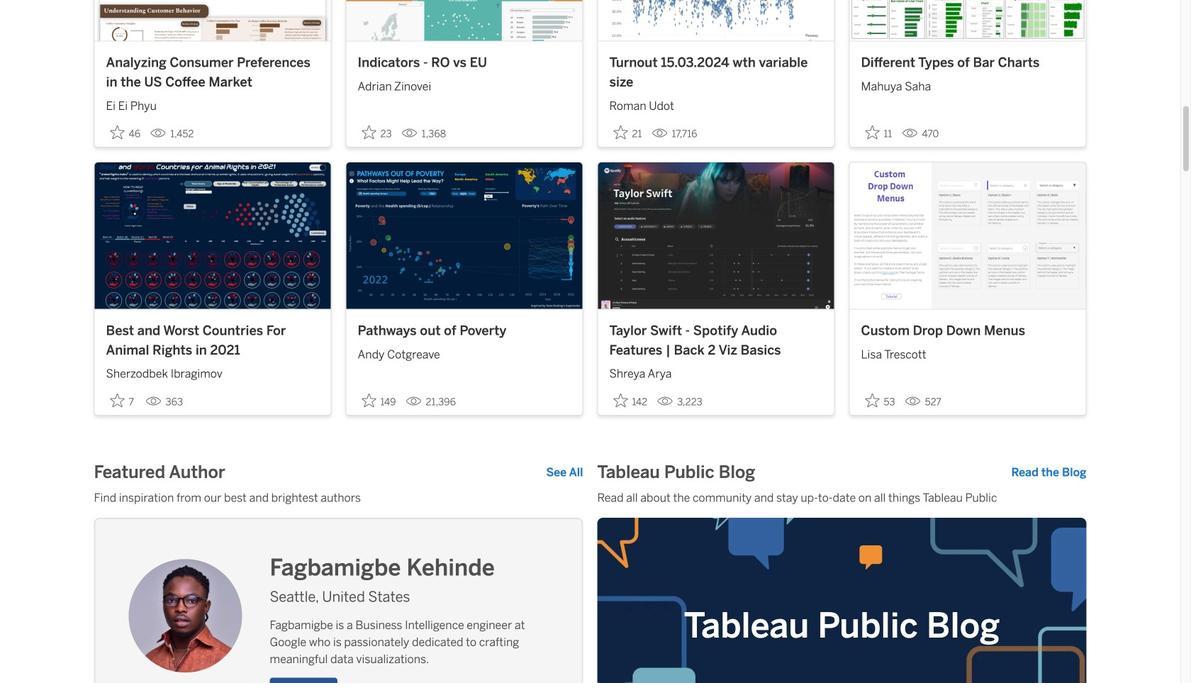 Task type: locate. For each thing, give the bounding box(es) containing it.
1 horizontal spatial add favorite image
[[866, 393, 880, 407]]

add favorite image
[[110, 125, 124, 139], [362, 125, 376, 139], [614, 125, 628, 139], [866, 125, 880, 139], [110, 393, 124, 407], [614, 393, 628, 407]]

1 add favorite image from the left
[[362, 393, 376, 407]]

read all about the community and stay up-to-date on all things tableau public element
[[598, 489, 1087, 506]]

0 horizontal spatial add favorite image
[[362, 393, 376, 407]]

workbook thumbnail image
[[95, 0, 331, 41], [346, 0, 583, 41], [598, 0, 834, 41], [850, 0, 1086, 41], [95, 162, 331, 309], [346, 162, 583, 309], [598, 162, 834, 309], [850, 162, 1086, 309]]

featured author: fagbamigbekehinde image
[[129, 559, 242, 672]]

find inspiration from our best and brightest authors element
[[94, 489, 583, 506]]

Add Favorite button
[[106, 121, 145, 144], [358, 121, 396, 144], [610, 121, 646, 144], [861, 121, 897, 144], [106, 389, 140, 412], [358, 389, 400, 412], [610, 389, 652, 412], [861, 389, 900, 412]]

add favorite image
[[362, 393, 376, 407], [866, 393, 880, 407]]

tableau public blog heading
[[598, 461, 756, 484]]



Task type: describe. For each thing, give the bounding box(es) containing it.
featured author heading
[[94, 461, 225, 484]]

see all featured authors element
[[546, 464, 583, 481]]

2 add favorite image from the left
[[866, 393, 880, 407]]



Task type: vqa. For each thing, say whether or not it's contained in the screenshot.
the inside the heading
no



